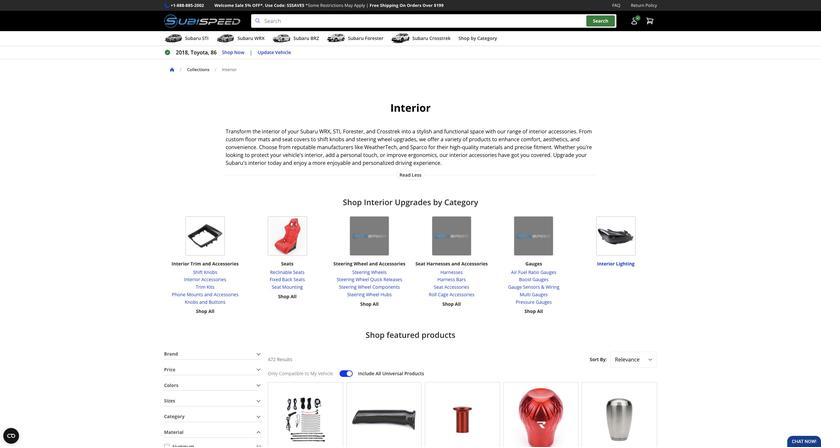 Task type: vqa. For each thing, say whether or not it's contained in the screenshot.
"Heavy" corresponding to Rubber
no



Task type: locate. For each thing, give the bounding box(es) containing it.
and down the kits
[[204, 292, 213, 298]]

and up the shift knobs link
[[202, 261, 211, 267]]

subaru right a subaru crosstrek thumbnail image
[[413, 35, 429, 41]]

by inside dropdown button
[[471, 35, 476, 41]]

wheel down steering wheel quick releases link
[[358, 284, 372, 290]]

1 vertical spatial by
[[433, 197, 443, 208]]

code:
[[274, 2, 286, 8]]

upgrade
[[554, 152, 575, 159]]

shop inside steering wheel and accessories steering wheels steering wheel quick releases steering wheel components steering wheel hubs shop all
[[361, 301, 372, 307]]

seats up reclinable seats link
[[281, 261, 294, 267]]

all down the roll cage accessories "link"
[[455, 301, 461, 307]]

collections
[[187, 66, 210, 72]]

functional
[[444, 128, 469, 135]]

buttons
[[209, 299, 226, 305]]

/ right home image
[[180, 66, 182, 73]]

our right with
[[498, 128, 506, 135]]

crosstrek down search input field
[[430, 35, 451, 41]]

1 horizontal spatial products
[[469, 136, 491, 143]]

crosstrek up wheel at left top
[[377, 128, 400, 135]]

to up materials
[[493, 136, 498, 143]]

accessories up the kits
[[201, 277, 226, 283]]

ratio
[[529, 269, 540, 275]]

1 horizontal spatial our
[[498, 128, 506, 135]]

steering wheel and accessories image image
[[350, 217, 389, 256]]

shop all link for quick
[[361, 301, 379, 308]]

all down buttons
[[209, 308, 215, 315]]

stylish
[[417, 128, 432, 135]]

we
[[419, 136, 426, 143]]

1 horizontal spatial |
[[366, 2, 369, 8]]

&
[[542, 284, 545, 290]]

$199
[[434, 2, 444, 8]]

to left my
[[305, 371, 309, 377]]

shop by category
[[459, 35, 497, 41]]

and down upgrades,
[[400, 144, 409, 151]]

a right into
[[413, 128, 416, 135]]

shop
[[459, 35, 470, 41], [222, 49, 233, 55], [343, 197, 362, 208], [278, 294, 290, 300], [361, 301, 372, 307], [443, 301, 454, 307], [196, 308, 207, 315], [525, 308, 536, 315], [366, 330, 385, 341]]

of up seat
[[282, 128, 287, 135]]

read less
[[400, 172, 422, 178]]

and up offer
[[434, 128, 443, 135]]

faq link
[[613, 2, 621, 9]]

steering
[[334, 261, 353, 267], [353, 269, 370, 275], [337, 277, 355, 283], [339, 284, 357, 290], [347, 292, 365, 298]]

shop all link down the roll cage accessories "link"
[[443, 301, 461, 308]]

roll
[[429, 292, 437, 298]]

knobs up interior accessories link
[[204, 269, 217, 275]]

subaru inside dropdown button
[[238, 35, 253, 41]]

1 horizontal spatial crosstrek
[[430, 35, 451, 41]]

shop all link down seat mounting link at the bottom left
[[278, 293, 297, 301]]

our
[[498, 128, 506, 135], [440, 152, 448, 159]]

vehicle right my
[[318, 371, 333, 377]]

1 vertical spatial seats
[[293, 269, 305, 275]]

interior lighting image image
[[597, 217, 636, 256]]

gauges down multi gauges link
[[536, 299, 552, 305]]

accessories up bars
[[462, 261, 488, 267]]

shop inside seats reclinable seats fixed back seats seat mounting shop all
[[278, 294, 290, 300]]

subaru left forester
[[348, 35, 364, 41]]

harnesses up harnesses link
[[427, 261, 451, 267]]

0 horizontal spatial by
[[433, 197, 443, 208]]

components
[[373, 284, 400, 290]]

0 horizontal spatial crosstrek
[[377, 128, 400, 135]]

over
[[423, 2, 433, 8]]

interior trim and accessories shift knobs interior accessories trim kits phone mounts and accessories knobs and buttons shop all
[[172, 261, 239, 315]]

0 vertical spatial knobs
[[204, 269, 217, 275]]

from
[[579, 128, 592, 135]]

category
[[164, 414, 185, 420]]

all inside steering wheel and accessories steering wheels steering wheel quick releases steering wheel components steering wheel hubs shop all
[[373, 301, 379, 307]]

products
[[469, 136, 491, 143], [422, 330, 456, 341]]

1 horizontal spatial by
[[471, 35, 476, 41]]

all inside seats reclinable seats fixed back seats seat mounting shop all
[[291, 294, 297, 300]]

1 vertical spatial knobs
[[185, 299, 198, 305]]

category inside dropdown button
[[478, 35, 497, 41]]

seat harnesses and accessories harnesses harness bars seat accessories roll cage accessories shop all
[[416, 261, 488, 307]]

knobs down mounts
[[185, 299, 198, 305]]

472
[[268, 357, 276, 363]]

trim up shift
[[191, 261, 201, 267]]

home image
[[169, 67, 175, 72]]

experience.
[[414, 159, 442, 167]]

trim down interior accessories link
[[196, 284, 206, 290]]

/ left interior link
[[215, 66, 217, 73]]

5%
[[245, 2, 251, 8]]

all right include
[[376, 371, 381, 377]]

0 horizontal spatial vehicle
[[275, 49, 291, 55]]

our down the their
[[440, 152, 448, 159]]

1 vertical spatial products
[[422, 330, 456, 341]]

a subaru brz thumbnail image image
[[273, 34, 291, 43]]

like
[[355, 144, 363, 151]]

and inside steering wheel and accessories steering wheels steering wheel quick releases steering wheel components steering wheel hubs shop all
[[369, 261, 378, 267]]

shop all link down the pressure gauges link
[[525, 308, 543, 316]]

subaru crosstrek button
[[392, 33, 451, 46]]

raceseng scepter translucent shift knob image
[[507, 385, 576, 447]]

open widget image
[[3, 428, 19, 444]]

seat mounting link
[[270, 284, 305, 291]]

steering wheel hubs link
[[337, 291, 402, 299]]

wheels
[[371, 269, 387, 275]]

with
[[486, 128, 496, 135]]

your down you're
[[576, 152, 587, 159]]

or
[[380, 152, 386, 159]]

0 vertical spatial by
[[471, 35, 476, 41]]

shop all link for accessories
[[443, 301, 461, 308]]

shop now link
[[222, 49, 245, 56]]

enhance
[[499, 136, 520, 143]]

1 horizontal spatial your
[[288, 128, 299, 135]]

sort
[[590, 357, 599, 363]]

shop all link down knobs and buttons link
[[196, 308, 215, 316]]

0 horizontal spatial seat
[[272, 284, 281, 290]]

subaru brz button
[[273, 33, 319, 46]]

subaru left sti
[[185, 35, 201, 41]]

harnesses up harness bars link
[[441, 269, 463, 275]]

interior down protect
[[248, 159, 267, 167]]

seats up fixed back seats link
[[293, 269, 305, 275]]

you
[[521, 152, 530, 159]]

on
[[400, 2, 406, 8]]

price
[[164, 367, 176, 373]]

|
[[366, 2, 369, 8], [250, 49, 253, 56]]

knobs
[[204, 269, 217, 275], [185, 299, 198, 305]]

enjoy
[[294, 159, 307, 167]]

subaru up covers at the top of the page
[[301, 128, 318, 135]]

boost
[[519, 277, 532, 283]]

covered.
[[531, 152, 552, 159]]

subaru inside transform the interior of your subaru wrx, sti, forester, and crosstrek into a stylish and functional space with our range of interior accessories. from custom floor mats and seat covers to shift knobs and steering wheel upgrades, we offer a variety of products to enhance comfort, aesthetics, and convenience. choose from reputable manufacturers like weathertech, and sparco for their high-quality materials and precise fitment. whether you're looking to protect your vehicle's interior, add a personal touch, or improve ergonomics, our interior accessories have got you covered. upgrade your subaru's interior today and enjoy a more enjoyable and personalized driving experience.
[[301, 128, 318, 135]]

accessories up wheels
[[379, 261, 406, 267]]

seat
[[416, 261, 426, 267], [272, 284, 281, 290], [434, 284, 444, 290]]

steering wheel and accessories steering wheels steering wheel quick releases steering wheel components steering wheel hubs shop all
[[334, 261, 406, 307]]

steering wheel quick releases link
[[337, 276, 402, 284]]

vehicle down a subaru brz thumbnail image
[[275, 49, 291, 55]]

0 horizontal spatial /
[[180, 66, 182, 73]]

seats up mounting
[[294, 277, 305, 283]]

your up today
[[270, 152, 282, 159]]

accessories inside steering wheel and accessories steering wheels steering wheel quick releases steering wheel components steering wheel hubs shop all
[[379, 261, 406, 267]]

0 horizontal spatial our
[[440, 152, 448, 159]]

interior
[[222, 66, 237, 72], [391, 101, 431, 115], [364, 197, 393, 208], [172, 261, 189, 267], [598, 261, 615, 267], [184, 277, 200, 283]]

and up harnesses link
[[452, 261, 461, 267]]

1 vertical spatial vehicle
[[318, 371, 333, 377]]

gauges up ratio
[[526, 261, 543, 267]]

gauges image image
[[515, 217, 554, 256]]

gauges up &
[[533, 277, 549, 283]]

1 vertical spatial trim
[[196, 284, 206, 290]]

select... image
[[648, 357, 653, 363]]

/
[[180, 66, 182, 73], [215, 66, 217, 73]]

subaru left the wrx
[[238, 35, 253, 41]]

shop featured products
[[366, 330, 456, 341]]

a
[[413, 128, 416, 135], [441, 136, 444, 143], [336, 152, 339, 159], [308, 159, 311, 167]]

and down personal
[[352, 159, 362, 167]]

| right now
[[250, 49, 253, 56]]

1 vertical spatial crosstrek
[[377, 128, 400, 135]]

back
[[282, 277, 293, 283]]

subaru for subaru wrx
[[238, 35, 253, 41]]

subaru sti button
[[164, 33, 209, 46]]

0 vertical spatial our
[[498, 128, 506, 135]]

include all universal products
[[358, 371, 424, 377]]

wheel down steering wheels link
[[356, 277, 369, 283]]

shop all link
[[278, 293, 297, 301], [361, 301, 379, 308], [443, 301, 461, 308], [196, 308, 215, 316], [525, 308, 543, 316]]

wheel
[[378, 136, 392, 143]]

shop inside gauges air fuel ratio gauges boost gauges gauge sensors & wiring multi gauges pressure gauges shop all
[[525, 308, 536, 315]]

of up the quality on the right top of page
[[463, 136, 468, 143]]

interior down high-
[[450, 152, 468, 159]]

olm carbon fiber oe style ebrake handle - 2015+ wrx / sti / 2013+ fr-s / brz / 86 / 14-18 forester / 13-17 crosstrek image
[[350, 385, 419, 447]]

wrx,
[[319, 128, 332, 135]]

shop all link down "steering wheel hubs" link
[[361, 301, 379, 308]]

cusco e-brake replacement button (red, blue, silver) - 2015+ wrx / 2015+ sti-red image
[[428, 385, 498, 447]]

1 vertical spatial |
[[250, 49, 253, 56]]

2 horizontal spatial your
[[576, 152, 587, 159]]

1 horizontal spatial /
[[215, 66, 217, 73]]

| left free on the left top of the page
[[366, 2, 369, 8]]

harness bars link
[[429, 276, 475, 284]]

subaru left brz
[[294, 35, 310, 41]]

all down the pressure gauges link
[[537, 308, 543, 315]]

pressure
[[516, 299, 535, 305]]

and up steering wheels link
[[369, 261, 378, 267]]

interior
[[262, 128, 280, 135], [529, 128, 547, 135], [450, 152, 468, 159], [248, 159, 267, 167]]

of
[[282, 128, 287, 135], [523, 128, 528, 135], [463, 136, 468, 143]]

subaru forester button
[[327, 33, 384, 46]]

1 vertical spatial harnesses
[[441, 269, 463, 275]]

subaru for subaru brz
[[294, 35, 310, 41]]

0 vertical spatial vehicle
[[275, 49, 291, 55]]

1 horizontal spatial of
[[463, 136, 468, 143]]

2 horizontal spatial of
[[523, 128, 528, 135]]

collections link
[[187, 66, 215, 72], [187, 66, 210, 72]]

welcome sale 5% off*. use code: sssave5
[[215, 2, 305, 8]]

shop inside "interior trim and accessories shift knobs interior accessories trim kits phone mounts and accessories knobs and buttons shop all"
[[196, 308, 207, 315]]

0 vertical spatial products
[[469, 136, 491, 143]]

1 vertical spatial our
[[440, 152, 448, 159]]

include
[[358, 371, 375, 377]]

0 vertical spatial category
[[478, 35, 497, 41]]

transform
[[226, 128, 251, 135]]

472 results
[[268, 357, 293, 363]]

0 horizontal spatial knobs
[[185, 299, 198, 305]]

0 vertical spatial crosstrek
[[430, 35, 451, 41]]

multi
[[520, 292, 531, 298]]

+1-888-885-2002
[[171, 2, 204, 8]]

crosstrek
[[430, 35, 451, 41], [377, 128, 400, 135]]

material button
[[164, 428, 262, 438]]

of up comfort,
[[523, 128, 528, 135]]

all down mounting
[[291, 294, 297, 300]]

your up seat
[[288, 128, 299, 135]]

driving
[[396, 159, 412, 167]]

all down "steering wheel hubs" link
[[373, 301, 379, 307]]

0 horizontal spatial |
[[250, 49, 253, 56]]

steering up steering wheels link
[[334, 261, 353, 267]]

category
[[478, 35, 497, 41], [445, 197, 479, 208]]

subaru inside 'dropdown button'
[[413, 35, 429, 41]]

releases
[[384, 277, 402, 283]]

by
[[471, 35, 476, 41], [433, 197, 443, 208]]

gauges down &
[[532, 292, 548, 298]]

to down convenience.
[[245, 152, 250, 159]]

sssave5
[[287, 2, 305, 8]]

*some
[[306, 2, 319, 8]]



Task type: describe. For each thing, give the bounding box(es) containing it.
improve
[[387, 152, 407, 159]]

custom
[[226, 136, 244, 143]]

all inside seat harnesses and accessories harnesses harness bars seat accessories roll cage accessories shop all
[[455, 301, 461, 307]]

faq
[[613, 2, 621, 8]]

knobs
[[330, 136, 345, 143]]

1 / from the left
[[180, 66, 182, 73]]

to left shift
[[311, 136, 316, 143]]

sizes
[[164, 398, 175, 404]]

subaru for subaru forester
[[348, 35, 364, 41]]

vehicle inside update vehicle button
[[275, 49, 291, 55]]

fixed
[[270, 277, 281, 283]]

category button
[[164, 412, 262, 422]]

accessories down bars
[[445, 284, 470, 290]]

steering down steering wheels link
[[337, 277, 355, 283]]

welcome
[[215, 2, 234, 8]]

steering down steering wheel quick releases link
[[339, 284, 357, 290]]

kits
[[207, 284, 215, 290]]

only
[[268, 371, 278, 377]]

shop by category button
[[459, 33, 497, 46]]

+1-888-885-2002 link
[[171, 2, 204, 9]]

less
[[412, 172, 422, 178]]

brand
[[164, 351, 178, 357]]

interior link
[[222, 66, 242, 72]]

a subaru forester thumbnail image image
[[327, 34, 346, 43]]

use
[[265, 2, 273, 8]]

0 horizontal spatial of
[[282, 128, 287, 135]]

wheel down the "steering wheel components" "link"
[[366, 292, 380, 298]]

brz
[[311, 35, 319, 41]]

all inside gauges air fuel ratio gauges boost gauges gauge sensors & wiring multi gauges pressure gauges shop all
[[537, 308, 543, 315]]

read
[[400, 172, 411, 178]]

compatible
[[279, 371, 304, 377]]

toyota,
[[191, 49, 210, 56]]

colors
[[164, 382, 179, 389]]

86
[[211, 49, 217, 56]]

1 horizontal spatial vehicle
[[318, 371, 333, 377]]

brand button
[[164, 349, 262, 359]]

a right the add
[[336, 152, 339, 159]]

gauge
[[509, 284, 522, 290]]

featured
[[387, 330, 420, 341]]

shop inside dropdown button
[[459, 35, 470, 41]]

results
[[277, 357, 293, 363]]

search input field
[[251, 14, 617, 28]]

forester,
[[343, 128, 365, 135]]

personal
[[341, 152, 362, 159]]

protect
[[251, 152, 269, 159]]

shop inside seat harnesses and accessories harnesses harness bars seat accessories roll cage accessories shop all
[[443, 301, 454, 307]]

now
[[234, 49, 245, 55]]

steering down the "steering wheel components" "link"
[[347, 292, 365, 298]]

seats image image
[[268, 217, 307, 256]]

1 horizontal spatial knobs
[[204, 269, 217, 275]]

have
[[499, 152, 510, 159]]

quality
[[462, 144, 479, 151]]

a down interior, in the left top of the page
[[308, 159, 311, 167]]

my
[[311, 371, 317, 377]]

crosstrek inside 'dropdown button'
[[430, 35, 451, 41]]

subaru wrx button
[[217, 33, 265, 46]]

a subaru wrx thumbnail image image
[[217, 34, 235, 43]]

2 vertical spatial seats
[[294, 277, 305, 283]]

ergonomics,
[[409, 152, 439, 159]]

shop all link for sensors
[[525, 308, 543, 316]]

and down vehicle's
[[283, 159, 292, 167]]

material
[[164, 429, 184, 436]]

interior trim and accessories image image
[[186, 217, 225, 256]]

and down forester, on the top of page
[[346, 136, 355, 143]]

gauge sensors & wiring link
[[509, 284, 560, 291]]

products inside transform the interior of your subaru wrx, sti, forester, and crosstrek into a stylish and functional space with our range of interior accessories. from custom floor mats and seat covers to shift knobs and steering wheel upgrades, we offer a variety of products to enhance comfort, aesthetics, and convenience. choose from reputable manufacturers like weathertech, and sparco for their high-quality materials and precise fitment. whether you're looking to protect your vehicle's interior, add a personal touch, or improve ergonomics, our interior accessories have got you covered. upgrade your subaru's interior today and enjoy a more enjoyable and personalized driving experience.
[[469, 136, 491, 143]]

subaru for subaru crosstrek
[[413, 35, 429, 41]]

a up the their
[[441, 136, 444, 143]]

off*.
[[252, 2, 264, 8]]

sensors
[[523, 284, 540, 290]]

phone
[[172, 292, 186, 298]]

mounting
[[282, 284, 303, 290]]

wheel up steering wheels link
[[354, 261, 368, 267]]

accessories
[[469, 152, 497, 159]]

0 vertical spatial trim
[[191, 261, 201, 267]]

restrictions
[[320, 2, 344, 8]]

interior lighting link
[[598, 258, 635, 267]]

free
[[370, 2, 379, 8]]

air fuel ratio gauges link
[[509, 269, 560, 276]]

upgrades,
[[394, 136, 418, 143]]

sti
[[202, 35, 209, 41]]

looking
[[226, 152, 244, 159]]

variety
[[445, 136, 462, 143]]

bars
[[457, 277, 466, 283]]

space
[[470, 128, 484, 135]]

crosstrek inside transform the interior of your subaru wrx, sti, forester, and crosstrek into a stylish and functional space with our range of interior accessories. from custom floor mats and seat covers to shift knobs and steering wheel upgrades, we offer a variety of products to enhance comfort, aesthetics, and convenience. choose from reputable manufacturers like weathertech, and sparco for their high-quality materials and precise fitment. whether you're looking to protect your vehicle's interior, add a personal touch, or improve ergonomics, our interior accessories have got you covered. upgrade your subaru's interior today and enjoy a more enjoyable and personalized driving experience.
[[377, 128, 400, 135]]

and down enhance
[[504, 144, 514, 151]]

and up steering
[[366, 128, 376, 135]]

more
[[313, 159, 326, 167]]

materials
[[480, 144, 503, 151]]

high-
[[450, 144, 462, 151]]

enjoyable
[[327, 159, 351, 167]]

accessories.
[[549, 128, 578, 135]]

interior up comfort,
[[529, 128, 547, 135]]

shipping
[[380, 2, 399, 8]]

sale
[[235, 2, 244, 8]]

1 vertical spatial category
[[445, 197, 479, 208]]

and left seat
[[272, 136, 281, 143]]

update vehicle button
[[258, 49, 291, 56]]

0 horizontal spatial products
[[422, 330, 456, 341]]

shop all link for shop
[[278, 293, 297, 301]]

shop all link for trim
[[196, 308, 215, 316]]

accessories up buttons
[[214, 292, 239, 298]]

whether
[[555, 144, 576, 151]]

subaru for subaru sti
[[185, 35, 201, 41]]

button image
[[631, 17, 639, 25]]

apply
[[354, 2, 365, 8]]

0 vertical spatial harnesses
[[427, 261, 451, 267]]

0 vertical spatial seats
[[281, 261, 294, 267]]

2 horizontal spatial seat
[[434, 284, 444, 290]]

aesthetics,
[[543, 136, 569, 143]]

interior up "mats"
[[262, 128, 280, 135]]

a subaru sti thumbnail image image
[[164, 34, 183, 43]]

gauges right ratio
[[541, 269, 557, 275]]

by:
[[601, 357, 607, 363]]

and up you're
[[571, 136, 580, 143]]

1 horizontal spatial seat
[[416, 261, 426, 267]]

orders
[[407, 2, 422, 8]]

forester
[[365, 35, 384, 41]]

Aluminum button
[[164, 444, 169, 447]]

Select... button
[[611, 352, 658, 368]]

search button
[[587, 16, 615, 27]]

wiring
[[546, 284, 560, 290]]

a subaru crosstrek thumbnail image image
[[392, 34, 410, 43]]

return policy
[[631, 2, 658, 8]]

2018,
[[176, 49, 189, 56]]

policy
[[646, 2, 658, 8]]

seat harnesses and accessories image image
[[432, 217, 472, 256]]

subaru wrx
[[238, 35, 265, 41]]

accessories down seat accessories link
[[450, 292, 475, 298]]

seat inside seats reclinable seats fixed back seats seat mounting shop all
[[272, 284, 281, 290]]

hubs
[[381, 292, 392, 298]]

precise
[[515, 144, 533, 151]]

2002
[[194, 2, 204, 8]]

shift
[[193, 269, 203, 275]]

and inside seat harnesses and accessories harnesses harness bars seat accessories roll cage accessories shop all
[[452, 261, 461, 267]]

seat
[[282, 136, 293, 143]]

0 horizontal spatial your
[[270, 152, 282, 159]]

trim kits link
[[172, 284, 239, 291]]

subaru crosstrek
[[413, 35, 451, 41]]

harnesses link
[[429, 269, 475, 276]]

steering up steering wheel quick releases link
[[353, 269, 370, 275]]

all inside "interior trim and accessories shift knobs interior accessories trim kits phone mounts and accessories knobs and buttons shop all"
[[209, 308, 215, 315]]

gauges air fuel ratio gauges boost gauges gauge sensors & wiring multi gauges pressure gauges shop all
[[509, 261, 560, 315]]

search
[[593, 18, 609, 24]]

subispeed logo image
[[164, 14, 241, 28]]

grimmspeed stainless steel shift knob  - universal image
[[585, 385, 655, 447]]

multi gauges link
[[509, 291, 560, 299]]

comfort,
[[521, 136, 542, 143]]

gcs rgb interior footwell lighting kit (front & rear w/ bluetooth) - universal image
[[271, 385, 340, 447]]

shift knobs link
[[172, 269, 239, 276]]

2 / from the left
[[215, 66, 217, 73]]

subaru's
[[226, 159, 247, 167]]

accessories up the shift knobs link
[[212, 261, 239, 267]]

and down phone mounts and accessories link
[[199, 299, 208, 305]]

0 vertical spatial |
[[366, 2, 369, 8]]

+1-
[[171, 2, 177, 8]]



